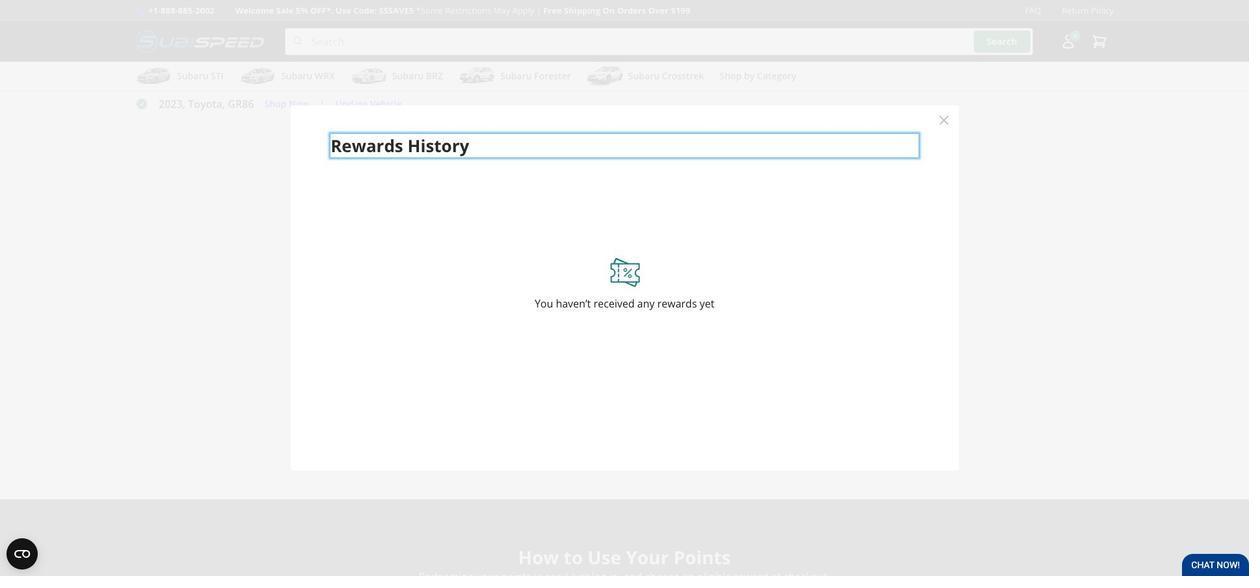 Task type: locate. For each thing, give the bounding box(es) containing it.
birthdaycampaign list item
[[531, 320, 718, 458]]

0 vertical spatial heading
[[234, 117, 1015, 141]]

close image
[[939, 116, 948, 125]]

heading
[[234, 117, 1015, 141], [419, 545, 830, 570]]

subispeed logo image
[[135, 28, 264, 55]]

1 vertical spatial heading
[[419, 545, 830, 570]]



Task type: vqa. For each thing, say whether or not it's contained in the screenshot.
Forester
no



Task type: describe. For each thing, give the bounding box(es) containing it.
instagramfollowcampaign list item
[[324, 320, 511, 458]]

campaigns list list
[[234, 162, 1015, 458]]

search input field
[[285, 28, 1033, 55]]

open widget image
[[7, 539, 38, 570]]

yotporeviewcampaign list item
[[738, 320, 925, 458]]



